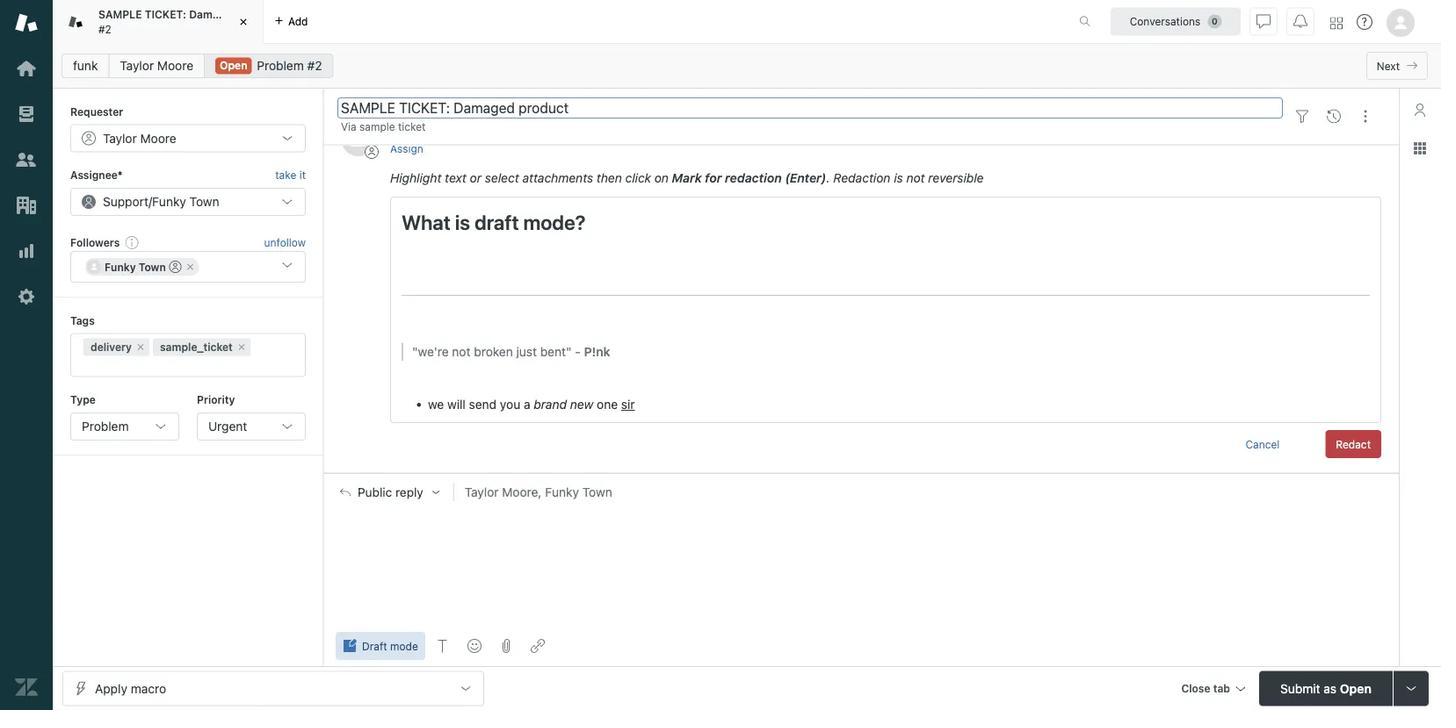 Task type: vqa. For each thing, say whether or not it's contained in the screenshot.
FUNKY within button
yes



Task type: describe. For each thing, give the bounding box(es) containing it.
funky for support
[[152, 194, 186, 209]]

draft mode button
[[336, 633, 425, 661]]

add
[[288, 15, 308, 28]]

priority
[[197, 394, 235, 407]]

what is draft mode?
[[402, 211, 586, 235]]

broken
[[474, 346, 513, 360]]

/
[[148, 194, 152, 209]]

macro
[[131, 682, 166, 696]]

reply
[[395, 486, 423, 500]]

on
[[654, 172, 669, 186]]

insert emojis image
[[467, 640, 481, 654]]

reporting image
[[15, 240, 38, 263]]

support / funky town
[[103, 194, 219, 209]]

brand
[[534, 398, 567, 413]]

views image
[[15, 103, 38, 126]]

1 vertical spatial not
[[452, 346, 471, 360]]

tab containing sample ticket: damaged product
[[53, 0, 282, 44]]

assign
[[390, 143, 423, 155]]

problem button
[[70, 413, 179, 441]]

#2 inside sample ticket: damaged product #2
[[98, 23, 111, 35]]

urgent button
[[197, 413, 306, 441]]

assignee*
[[70, 169, 123, 181]]

you
[[500, 398, 520, 413]]

take
[[275, 169, 296, 181]]

taylor moore inside "requester" element
[[103, 131, 176, 145]]

moore,
[[502, 486, 542, 500]]

format text image
[[436, 640, 450, 654]]

followers element
[[70, 251, 306, 283]]

mark
[[672, 172, 702, 186]]

town for support / funky town
[[190, 194, 219, 209]]

damaged
[[189, 8, 238, 21]]

reversible
[[928, 172, 984, 186]]

we will send you a brand new one sir
[[428, 398, 635, 413]]

1 horizontal spatial not
[[906, 172, 925, 186]]

taylor inside taylor moore link
[[120, 58, 154, 73]]

displays possible ticket submission types image
[[1404, 682, 1418, 696]]

bent"
[[540, 346, 572, 360]]

remove image for sample_ticket
[[236, 342, 247, 353]]

taylor moore, funky town
[[465, 486, 612, 500]]

as
[[1324, 682, 1337, 696]]

secondary element
[[53, 48, 1441, 83]]

assignee* element
[[70, 188, 306, 216]]

(enter)
[[785, 172, 827, 186]]

tab
[[1213, 683, 1230, 696]]

delivery
[[91, 341, 132, 354]]

customer context image
[[1413, 103, 1427, 117]]

conversations
[[1130, 15, 1201, 28]]

admin image
[[15, 286, 38, 308]]

"we're
[[412, 346, 449, 360]]

one
[[597, 398, 618, 413]]

hide composer image
[[854, 467, 868, 481]]

.
[[827, 172, 830, 186]]

click
[[625, 172, 651, 186]]

redact button
[[1325, 431, 1381, 459]]

zendesk image
[[15, 677, 38, 699]]

funky town option
[[85, 259, 199, 276]]

apply
[[95, 682, 127, 696]]

taylor moore link
[[108, 54, 205, 78]]

funk link
[[62, 54, 109, 78]]

ticket actions image
[[1359, 110, 1373, 124]]

highlight text or select attachments then click on mark for redaction (enter) . redaction is not reversible
[[390, 172, 984, 186]]

get started image
[[15, 57, 38, 80]]

-
[[575, 346, 581, 360]]

send
[[469, 398, 497, 413]]

funkytownclown1@gmail.com image
[[87, 260, 101, 274]]

1 vertical spatial is
[[455, 211, 470, 235]]

submit
[[1280, 682, 1320, 696]]

organizations image
[[15, 194, 38, 217]]

assign button
[[390, 141, 423, 157]]

will
[[447, 398, 466, 413]]

a
[[524, 398, 530, 413]]

just
[[516, 346, 537, 360]]

1 horizontal spatial remove image
[[185, 262, 196, 273]]

conversations button
[[1111, 7, 1241, 36]]

get help image
[[1357, 14, 1373, 30]]

requester
[[70, 105, 123, 118]]

what
[[402, 211, 451, 235]]

for
[[705, 172, 722, 186]]

funk
[[73, 58, 98, 73]]

we
[[428, 398, 444, 413]]

town inside "option"
[[139, 261, 166, 273]]

mode?
[[523, 211, 586, 235]]

remove image for delivery
[[135, 342, 146, 353]]



Task type: locate. For each thing, give the bounding box(es) containing it.
problem
[[257, 58, 304, 73], [82, 420, 129, 434]]

cancel
[[1246, 439, 1280, 451]]

problem inside secondary element
[[257, 58, 304, 73]]

tags
[[70, 315, 95, 327]]

taylor inside taylor moore, funky town button
[[465, 486, 499, 500]]

town inside assignee* element
[[190, 194, 219, 209]]

1 vertical spatial funky
[[105, 261, 136, 273]]

problem for problem #2
[[257, 58, 304, 73]]

#2 inside secondary element
[[307, 58, 322, 73]]

1 vertical spatial problem
[[82, 420, 129, 434]]

requester element
[[70, 124, 306, 152]]

sample ticket: damaged product #2
[[98, 8, 282, 35]]

funky inside "option"
[[105, 261, 136, 273]]

open down close icon
[[220, 59, 247, 72]]

0 horizontal spatial is
[[455, 211, 470, 235]]

redaction
[[833, 172, 891, 186]]

0 vertical spatial taylor moore
[[120, 58, 193, 73]]

funky town
[[105, 261, 166, 273]]

not right "we're
[[452, 346, 471, 360]]

moore inside "requester" element
[[140, 131, 176, 145]]

"we're not broken just bent" - p!nk
[[412, 346, 610, 360]]

2 vertical spatial funky
[[545, 486, 579, 500]]

via
[[341, 121, 356, 133]]

2 horizontal spatial remove image
[[236, 342, 247, 353]]

then
[[597, 172, 622, 186]]

taylor right funk
[[120, 58, 154, 73]]

0 horizontal spatial town
[[139, 261, 166, 273]]

taylor moore down requester
[[103, 131, 176, 145]]

0 horizontal spatial problem
[[82, 420, 129, 434]]

take it button
[[275, 166, 306, 184]]

taylor moore
[[120, 58, 193, 73], [103, 131, 176, 145]]

type
[[70, 394, 96, 407]]

public reply
[[358, 486, 423, 500]]

funky right moore,
[[545, 486, 579, 500]]

0 vertical spatial funky
[[152, 194, 186, 209]]

moore
[[157, 58, 193, 73], [140, 131, 176, 145]]

filter image
[[1295, 110, 1309, 124]]

draft mode
[[362, 641, 418, 653]]

close tab button
[[1173, 672, 1252, 710]]

1 horizontal spatial town
[[190, 194, 219, 209]]

user is an agent image
[[169, 261, 182, 273]]

2 horizontal spatial funky
[[545, 486, 579, 500]]

customers image
[[15, 149, 38, 171]]

close image
[[235, 13, 252, 31]]

next button
[[1366, 52, 1428, 80]]

0 vertical spatial problem
[[257, 58, 304, 73]]

zendesk support image
[[15, 11, 38, 34]]

moore inside secondary element
[[157, 58, 193, 73]]

via sample ticket
[[341, 121, 426, 133]]

problem inside popup button
[[82, 420, 129, 434]]

sample_ticket
[[160, 341, 233, 354]]

funky right support
[[152, 194, 186, 209]]

mode
[[390, 641, 418, 653]]

#2 down sample
[[98, 23, 111, 35]]

taylor left moore,
[[465, 486, 499, 500]]

redact
[[1336, 439, 1371, 451]]

sample
[[98, 8, 142, 21]]

draft
[[362, 641, 387, 653]]

redaction
[[725, 172, 782, 186]]

highlight
[[390, 172, 441, 186]]

2 horizontal spatial town
[[582, 486, 612, 500]]

new
[[570, 398, 593, 413]]

1 vertical spatial moore
[[140, 131, 176, 145]]

draft
[[475, 211, 519, 235]]

unfollow
[[264, 236, 306, 249]]

0 horizontal spatial remove image
[[135, 342, 146, 353]]

Subject field
[[337, 98, 1283, 119]]

taylor moore, funky town button
[[453, 484, 1399, 502]]

add button
[[264, 0, 319, 43]]

remove image
[[185, 262, 196, 273], [135, 342, 146, 353], [236, 342, 247, 353]]

it
[[299, 169, 306, 181]]

main element
[[0, 0, 53, 711]]

1 horizontal spatial problem
[[257, 58, 304, 73]]

notifications image
[[1294, 14, 1308, 29]]

0 vertical spatial is
[[894, 172, 903, 186]]

info on adding followers image
[[125, 235, 139, 250]]

text
[[445, 172, 466, 186]]

1 vertical spatial #2
[[307, 58, 322, 73]]

0 vertical spatial #2
[[98, 23, 111, 35]]

submit as open
[[1280, 682, 1372, 696]]

funky inside button
[[545, 486, 579, 500]]

problem down add popup button
[[257, 58, 304, 73]]

taylor moore inside secondary element
[[120, 58, 193, 73]]

remove image right sample_ticket
[[236, 342, 247, 353]]

apply macro
[[95, 682, 166, 696]]

not left reversible
[[906, 172, 925, 186]]

0 vertical spatial open
[[220, 59, 247, 72]]

is
[[894, 172, 903, 186], [455, 211, 470, 235]]

0 horizontal spatial open
[[220, 59, 247, 72]]

is left draft
[[455, 211, 470, 235]]

2 vertical spatial taylor
[[465, 486, 499, 500]]

0 vertical spatial not
[[906, 172, 925, 186]]

ticket:
[[145, 8, 186, 21]]

add link (cmd k) image
[[531, 640, 545, 654]]

1 vertical spatial open
[[1340, 682, 1372, 696]]

close tab
[[1181, 683, 1230, 696]]

taylor moore down ticket:
[[120, 58, 193, 73]]

1 vertical spatial taylor moore
[[103, 131, 176, 145]]

or
[[470, 172, 482, 186]]

open right as
[[1340, 682, 1372, 696]]

is right redaction
[[894, 172, 903, 186]]

tab
[[53, 0, 282, 44]]

funky for taylor
[[545, 486, 579, 500]]

funky right funkytownclown1@gmail.com icon
[[105, 261, 136, 273]]

taylor
[[120, 58, 154, 73], [103, 131, 137, 145], [465, 486, 499, 500]]

taylor inside "requester" element
[[103, 131, 137, 145]]

remove image right user is an agent image
[[185, 262, 196, 273]]

take it
[[275, 169, 306, 181]]

product
[[241, 8, 282, 21]]

#2 down add
[[307, 58, 322, 73]]

followers
[[70, 236, 120, 249]]

problem for problem
[[82, 420, 129, 434]]

apps image
[[1413, 141, 1427, 156]]

#2
[[98, 23, 111, 35], [307, 58, 322, 73]]

unfollow button
[[264, 235, 306, 250]]

1 vertical spatial town
[[139, 261, 166, 273]]

0 vertical spatial town
[[190, 194, 219, 209]]

attachments
[[522, 172, 593, 186]]

town for taylor moore, funky town
[[582, 486, 612, 500]]

open
[[220, 59, 247, 72], [1340, 682, 1372, 696]]

open inside secondary element
[[220, 59, 247, 72]]

0 horizontal spatial funky
[[105, 261, 136, 273]]

1 horizontal spatial funky
[[152, 194, 186, 209]]

funky inside assignee* element
[[152, 194, 186, 209]]

public
[[358, 486, 392, 500]]

town right moore,
[[582, 486, 612, 500]]

town left user is an agent image
[[139, 261, 166, 273]]

close
[[1181, 683, 1210, 696]]

tabs tab list
[[53, 0, 1061, 44]]

urgent
[[208, 420, 247, 434]]

town right / at the left
[[190, 194, 219, 209]]

add attachment image
[[499, 640, 513, 654]]

1 horizontal spatial is
[[894, 172, 903, 186]]

sir
[[621, 398, 635, 413]]

p!nk
[[584, 346, 610, 360]]

problem #2
[[257, 58, 322, 73]]

moore up the support / funky town
[[140, 131, 176, 145]]

0 vertical spatial taylor
[[120, 58, 154, 73]]

button displays agent's chat status as invisible. image
[[1257, 14, 1271, 29]]

town inside button
[[582, 486, 612, 500]]

problem down type
[[82, 420, 129, 434]]

sample
[[359, 121, 395, 133]]

next
[[1377, 60, 1400, 72]]

1 vertical spatial taylor
[[103, 131, 137, 145]]

zendesk products image
[[1330, 17, 1343, 29]]

town
[[190, 194, 219, 209], [139, 261, 166, 273], [582, 486, 612, 500]]

1 horizontal spatial #2
[[307, 58, 322, 73]]

0 horizontal spatial not
[[452, 346, 471, 360]]

1 horizontal spatial open
[[1340, 682, 1372, 696]]

remove image right delivery
[[135, 342, 146, 353]]

public reply button
[[324, 475, 453, 511]]

moore down sample ticket: damaged product #2
[[157, 58, 193, 73]]

ticket
[[398, 121, 426, 133]]

events image
[[1327, 110, 1341, 124]]

2 vertical spatial town
[[582, 486, 612, 500]]

cancel button
[[1235, 431, 1290, 459]]

0 vertical spatial moore
[[157, 58, 193, 73]]

taylor down requester
[[103, 131, 137, 145]]

select
[[485, 172, 519, 186]]

0 horizontal spatial #2
[[98, 23, 111, 35]]



